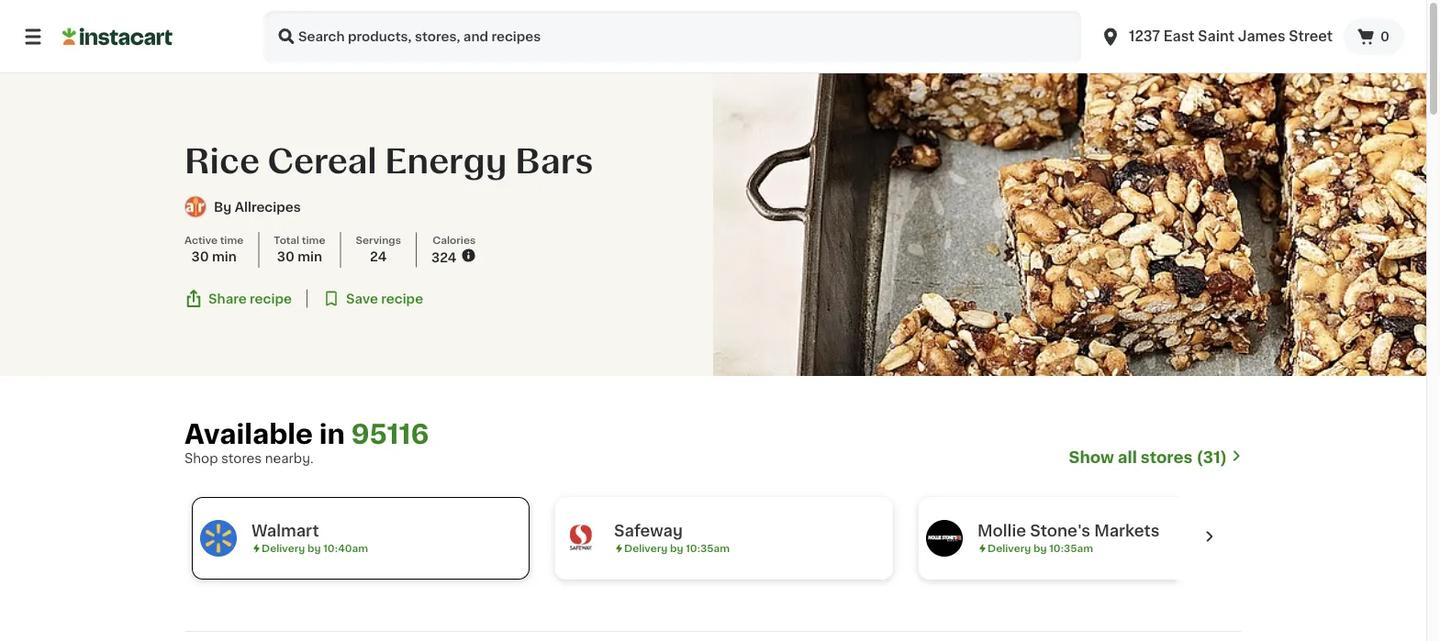 Task type: vqa. For each thing, say whether or not it's contained in the screenshot.
4th Purina from the right
no



Task type: describe. For each thing, give the bounding box(es) containing it.
available in 95116 shop stores nearby.
[[185, 422, 429, 466]]

stone's
[[1031, 524, 1091, 540]]

total time 30 min
[[274, 235, 326, 263]]

share recipe button
[[185, 290, 292, 308]]

james
[[1239, 30, 1286, 43]]

energy
[[385, 145, 507, 178]]

cereal
[[268, 145, 377, 178]]

active time 30 min
[[185, 235, 244, 263]]

by
[[214, 201, 232, 214]]

95116 button
[[351, 421, 429, 450]]

time for total time 30 min
[[302, 235, 326, 245]]

shop
[[185, 453, 218, 466]]

allrecipes
[[235, 201, 301, 214]]

0
[[1381, 30, 1390, 43]]

30 for active time 30 min
[[191, 250, 209, 263]]

active
[[185, 235, 218, 245]]

walmart
[[252, 524, 319, 540]]

delivery for walmart
[[262, 544, 305, 554]]

delivery for safeway
[[624, 544, 668, 554]]

delivery for mollie stone's markets
[[988, 544, 1032, 554]]

stores inside available in 95116 shop stores nearby.
[[221, 453, 262, 466]]

east
[[1164, 30, 1195, 43]]

recipe for save recipe
[[381, 293, 423, 305]]

30 for total time 30 min
[[277, 250, 295, 263]]

95116
[[351, 422, 429, 448]]

in
[[319, 422, 345, 448]]

servings 24
[[356, 235, 401, 263]]

delivery by 10:35am for safeway
[[624, 544, 730, 554]]

10:40am
[[323, 544, 368, 554]]

servings
[[356, 235, 401, 245]]

1237 east saint james street button
[[1100, 11, 1334, 62]]

nearby.
[[265, 453, 314, 466]]

by for mollie stone's markets
[[1034, 544, 1047, 554]]

instacart logo image
[[62, 26, 173, 48]]

markets
[[1095, 524, 1160, 540]]

walmart image
[[200, 521, 237, 557]]

save
[[346, 293, 378, 305]]

recipe for share recipe
[[250, 293, 292, 305]]



Task type: locate. For each thing, give the bounding box(es) containing it.
street
[[1290, 30, 1334, 43]]

by left 10:40am
[[308, 544, 321, 554]]

1 horizontal spatial delivery by 10:35am
[[988, 544, 1094, 554]]

show
[[1069, 450, 1115, 466]]

2 10:35am from the left
[[1050, 544, 1094, 554]]

1 horizontal spatial stores
[[1141, 450, 1193, 466]]

30
[[191, 250, 209, 263], [277, 250, 295, 263]]

delivery by 10:35am for mollie stone's markets
[[988, 544, 1094, 554]]

delivery by 10:40am
[[262, 544, 368, 554]]

mollie stone's markets image
[[927, 521, 963, 557]]

by allrecipes
[[214, 201, 301, 214]]

10:35am
[[686, 544, 730, 554], [1050, 544, 1094, 554]]

Search field
[[264, 11, 1082, 62]]

min for total time 30 min
[[298, 250, 322, 263]]

1237 east saint james street button
[[1089, 11, 1345, 62]]

0 horizontal spatial time
[[220, 235, 244, 245]]

delivery down safeway
[[624, 544, 668, 554]]

safeway image
[[563, 521, 600, 557]]

1 horizontal spatial min
[[298, 250, 322, 263]]

show all stores (31)
[[1069, 450, 1228, 466]]

share
[[208, 293, 247, 305]]

1 recipe from the left
[[250, 293, 292, 305]]

1237 east saint james street
[[1130, 30, 1334, 43]]

2 delivery from the left
[[624, 544, 668, 554]]

recipe inside button
[[250, 293, 292, 305]]

recipe
[[250, 293, 292, 305], [381, 293, 423, 305]]

delivery by 10:35am
[[624, 544, 730, 554], [988, 544, 1094, 554]]

min inside active time 30 min
[[212, 250, 237, 263]]

1 min from the left
[[212, 250, 237, 263]]

2 min from the left
[[298, 250, 322, 263]]

all
[[1118, 450, 1138, 466]]

time
[[220, 235, 244, 245], [302, 235, 326, 245]]

2 recipe from the left
[[381, 293, 423, 305]]

1 horizontal spatial time
[[302, 235, 326, 245]]

total
[[274, 235, 300, 245]]

2 horizontal spatial delivery
[[988, 544, 1032, 554]]

by down safeway
[[670, 544, 684, 554]]

min
[[212, 250, 237, 263], [298, 250, 322, 263]]

(31)
[[1197, 450, 1228, 466]]

2 time from the left
[[302, 235, 326, 245]]

saint
[[1199, 30, 1235, 43]]

3 delivery from the left
[[988, 544, 1032, 554]]

safeway
[[614, 524, 683, 540]]

0 button
[[1345, 18, 1405, 55]]

calories
[[433, 235, 476, 245]]

by for safeway
[[670, 544, 684, 554]]

24
[[370, 250, 387, 263]]

min inside "total time 30 min"
[[298, 250, 322, 263]]

recipe right share
[[250, 293, 292, 305]]

1 delivery from the left
[[262, 544, 305, 554]]

1 10:35am from the left
[[686, 544, 730, 554]]

rice cereal energy bars
[[185, 145, 594, 178]]

stores
[[1141, 450, 1193, 466], [221, 453, 262, 466]]

stores right all
[[1141, 450, 1193, 466]]

2 30 from the left
[[277, 250, 295, 263]]

share recipe
[[208, 293, 292, 305]]

save recipe button
[[322, 290, 423, 308]]

time inside active time 30 min
[[220, 235, 244, 245]]

mollie stone's markets
[[978, 524, 1160, 540]]

3 by from the left
[[1034, 544, 1047, 554]]

30 down 'active'
[[191, 250, 209, 263]]

None search field
[[264, 11, 1082, 62]]

time for active time 30 min
[[220, 235, 244, 245]]

30 inside active time 30 min
[[191, 250, 209, 263]]

2 horizontal spatial by
[[1034, 544, 1047, 554]]

0 horizontal spatial delivery
[[262, 544, 305, 554]]

stores inside button
[[1141, 450, 1193, 466]]

by for walmart
[[308, 544, 321, 554]]

rice cereal energy bars image
[[714, 73, 1427, 377]]

by down 'stone's'
[[1034, 544, 1047, 554]]

delivery down walmart
[[262, 544, 305, 554]]

min down 'active'
[[212, 250, 237, 263]]

1 horizontal spatial delivery
[[624, 544, 668, 554]]

324
[[432, 251, 457, 264]]

time inside "total time 30 min"
[[302, 235, 326, 245]]

time right 'active'
[[220, 235, 244, 245]]

delivery
[[262, 544, 305, 554], [624, 544, 668, 554], [988, 544, 1032, 554]]

0 horizontal spatial by
[[308, 544, 321, 554]]

10:35am for mollie stone's markets
[[1050, 544, 1094, 554]]

rice
[[185, 145, 260, 178]]

1 delivery by 10:35am from the left
[[624, 544, 730, 554]]

save recipe
[[346, 293, 423, 305]]

30 down the total on the left top
[[277, 250, 295, 263]]

0 horizontal spatial stores
[[221, 453, 262, 466]]

show all stores (31) button
[[1069, 448, 1243, 468]]

0 horizontal spatial 10:35am
[[686, 544, 730, 554]]

bars
[[515, 145, 594, 178]]

1 horizontal spatial recipe
[[381, 293, 423, 305]]

1 horizontal spatial 10:35am
[[1050, 544, 1094, 554]]

min down the total on the left top
[[298, 250, 322, 263]]

0 horizontal spatial recipe
[[250, 293, 292, 305]]

1 horizontal spatial by
[[670, 544, 684, 554]]

10:35am for safeway
[[686, 544, 730, 554]]

recipe inside button
[[381, 293, 423, 305]]

delivery by 10:35am down safeway
[[624, 544, 730, 554]]

stores down available
[[221, 453, 262, 466]]

delivery down mollie
[[988, 544, 1032, 554]]

available
[[185, 422, 313, 448]]

delivery by 10:35am down 'stone's'
[[988, 544, 1094, 554]]

mollie
[[978, 524, 1027, 540]]

1 horizontal spatial 30
[[277, 250, 295, 263]]

2 delivery by 10:35am from the left
[[988, 544, 1094, 554]]

recipe right the save
[[381, 293, 423, 305]]

1 time from the left
[[220, 235, 244, 245]]

1237
[[1130, 30, 1161, 43]]

1 30 from the left
[[191, 250, 209, 263]]

2 by from the left
[[670, 544, 684, 554]]

0 horizontal spatial min
[[212, 250, 237, 263]]

1 by from the left
[[308, 544, 321, 554]]

min for active time 30 min
[[212, 250, 237, 263]]

0 horizontal spatial 30
[[191, 250, 209, 263]]

by
[[308, 544, 321, 554], [670, 544, 684, 554], [1034, 544, 1047, 554]]

0 horizontal spatial delivery by 10:35am
[[624, 544, 730, 554]]

time right the total on the left top
[[302, 235, 326, 245]]

30 inside "total time 30 min"
[[277, 250, 295, 263]]



